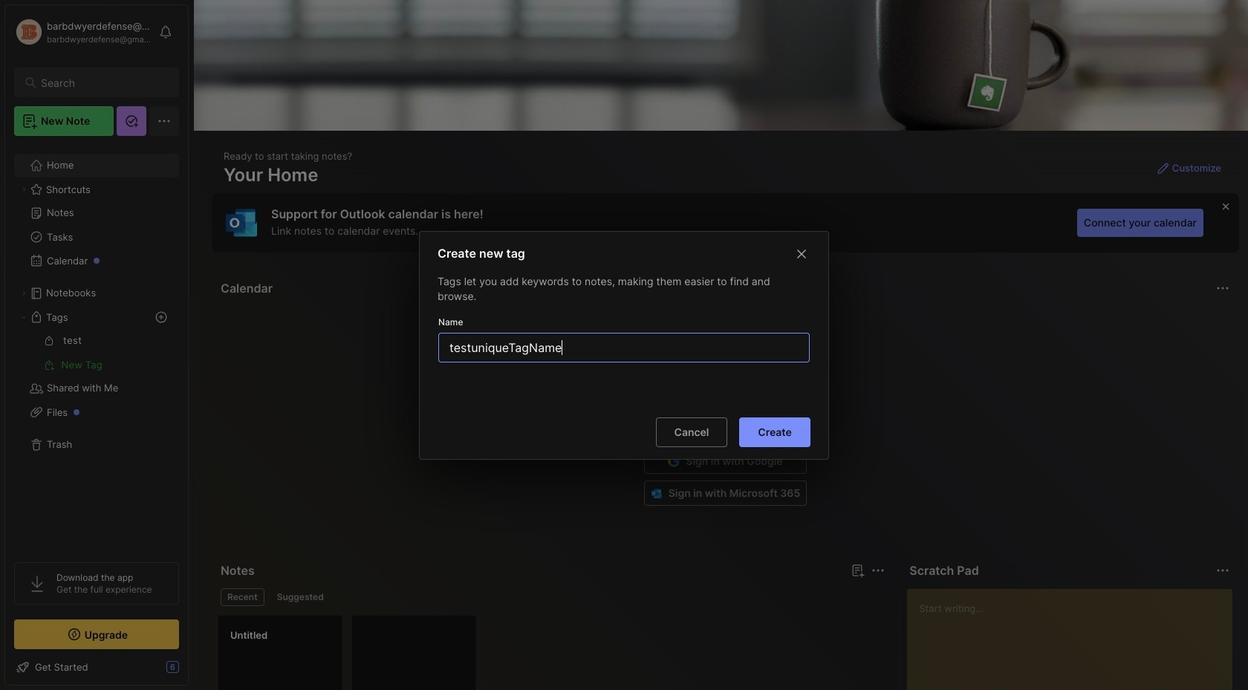 Task type: locate. For each thing, give the bounding box(es) containing it.
1 horizontal spatial tab
[[270, 589, 330, 606]]

0 horizontal spatial tab
[[221, 589, 264, 606]]

tab
[[221, 589, 264, 606], [270, 589, 330, 606]]

row group
[[218, 615, 485, 690]]

None search field
[[41, 74, 166, 91]]

2 tab from the left
[[270, 589, 330, 606]]

group
[[14, 329, 178, 377]]

close image
[[793, 245, 811, 263]]

none search field inside main element
[[41, 74, 166, 91]]

Tag name text field
[[448, 333, 803, 361]]

Search text field
[[41, 76, 166, 90]]

tab list
[[221, 589, 883, 606]]

tree
[[5, 145, 188, 549]]

expand notebooks image
[[19, 289, 28, 298]]



Task type: describe. For each thing, give the bounding box(es) containing it.
expand tags image
[[19, 313, 28, 322]]

main element
[[0, 0, 193, 690]]

group inside main element
[[14, 329, 178, 377]]

1 tab from the left
[[221, 589, 264, 606]]

tree inside main element
[[5, 145, 188, 549]]

Start writing… text field
[[920, 589, 1232, 690]]



Task type: vqa. For each thing, say whether or not it's contained in the screenshot.
Dropdown List menu
no



